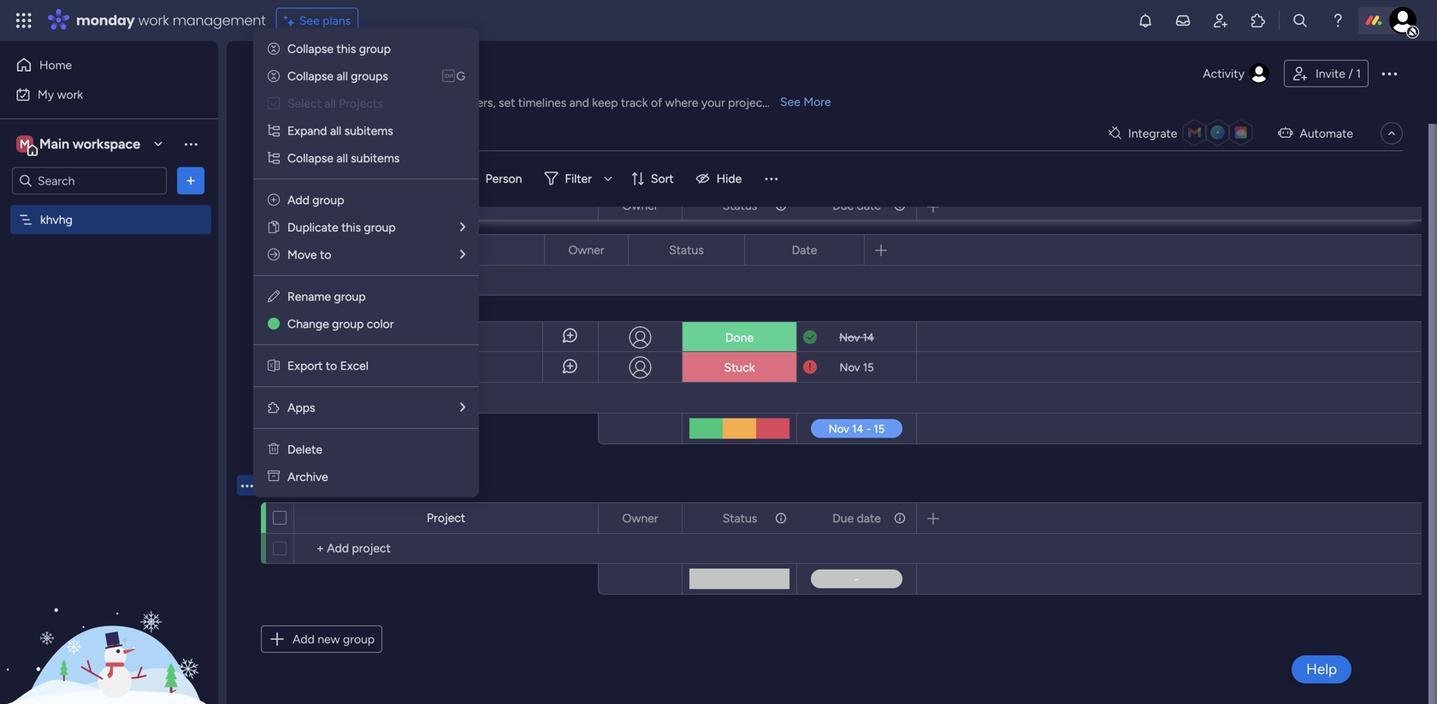 Task type: describe. For each thing, give the bounding box(es) containing it.
0 vertical spatial apps image
[[1250, 12, 1267, 29]]

track
[[621, 95, 648, 110]]

all for select all projects
[[324, 96, 336, 111]]

more
[[804, 95, 831, 109]]

menu image
[[763, 170, 780, 187]]

move to
[[287, 248, 331, 262]]

select all projects menu item
[[267, 93, 465, 114]]

rename
[[287, 290, 331, 304]]

0 vertical spatial khvhg
[[260, 54, 343, 92]]

remove from favorites image
[[384, 65, 401, 82]]

owner for the topmost owner field
[[622, 198, 658, 213]]

all for expand all subitems
[[330, 124, 341, 138]]

v2 search image
[[385, 169, 397, 188]]

export
[[287, 359, 323, 373]]

subitems for expand all subitems
[[344, 124, 393, 138]]

help button
[[1292, 656, 1352, 684]]

where
[[665, 95, 698, 110]]

hide button
[[689, 165, 752, 193]]

search everything image
[[1292, 12, 1309, 29]]

Next month field
[[290, 475, 389, 497]]

group up change group color
[[334, 290, 366, 304]]

project for project
[[427, 511, 465, 526]]

add new group
[[293, 633, 375, 647]]

nov 14
[[839, 331, 874, 345]]

collapse this group
[[287, 41, 391, 56]]

list arrow image for move to
[[460, 249, 465, 261]]

15
[[863, 361, 874, 375]]

archive
[[287, 470, 328, 485]]

workspace options image
[[182, 135, 199, 153]]

v2 subitems open image for expand all subitems
[[268, 124, 280, 138]]

collapse for collapse all groups
[[287, 69, 334, 83]]

/
[[1349, 66, 1353, 81]]

hide
[[717, 172, 742, 186]]

new project
[[266, 172, 333, 186]]

collapse for collapse this group
[[287, 41, 334, 56]]

due date for next month
[[833, 512, 881, 526]]

manage any type of project. assign owners, set timelines and keep track of where your project stands.
[[262, 95, 808, 110]]

groups
[[351, 69, 388, 83]]

collapse all subitems
[[287, 151, 400, 166]]

main table button
[[259, 120, 355, 147]]

to for export
[[326, 359, 337, 373]]

v2 subitems open image for collapse all subitems
[[268, 151, 280, 166]]

group up show board description 'image'
[[359, 41, 391, 56]]

v2 overdue deadline image
[[803, 360, 817, 376]]

this month
[[294, 163, 382, 184]]

sort
[[651, 172, 674, 186]]

filter button
[[538, 165, 618, 193]]

person
[[486, 172, 522, 186]]

my work button
[[10, 81, 184, 108]]

v2 circle image
[[268, 317, 280, 332]]

v2 done deadline image
[[803, 330, 817, 346]]

project.
[[371, 95, 412, 110]]

activity button
[[1196, 60, 1277, 87]]

collapse board header image
[[1385, 127, 1399, 140]]

delete
[[287, 443, 322, 457]]

m
[[20, 137, 30, 151]]

column information image for status
[[774, 199, 788, 213]]

workspace
[[73, 136, 140, 152]]

khvhg inside list box
[[40, 213, 73, 227]]

management
[[173, 11, 266, 30]]

project
[[728, 95, 767, 110]]

select product image
[[15, 12, 33, 29]]

timelines
[[518, 95, 567, 110]]

keep
[[592, 95, 618, 110]]

2 of from the left
[[651, 95, 662, 110]]

status for date
[[669, 243, 704, 258]]

Date field
[[788, 241, 822, 260]]

1 of from the left
[[357, 95, 368, 110]]

to for move
[[320, 248, 331, 262]]

see more
[[780, 95, 831, 109]]

type
[[329, 95, 354, 110]]

14
[[863, 331, 874, 345]]

notifications image
[[1137, 12, 1154, 29]]

main table
[[286, 126, 343, 141]]

nov for nov 14
[[839, 331, 860, 345]]

set
[[499, 95, 515, 110]]

add view image
[[366, 127, 373, 140]]

apps
[[287, 401, 315, 415]]

expand all subitems
[[287, 124, 393, 138]]

work for monday
[[138, 11, 169, 30]]

filter
[[565, 172, 592, 186]]

new
[[266, 172, 291, 186]]

invite
[[1316, 66, 1346, 81]]

main workspace
[[39, 136, 140, 152]]

this for collapse
[[337, 41, 356, 56]]

next month
[[294, 475, 385, 497]]

workspace selection element
[[16, 134, 143, 156]]

owners,
[[454, 95, 496, 110]]

0 vertical spatial status field
[[718, 196, 762, 215]]

duplicate
[[287, 220, 338, 235]]

person button
[[458, 165, 532, 193]]

month for this month
[[330, 163, 382, 184]]

assign
[[415, 95, 451, 110]]

date
[[792, 243, 817, 258]]

help
[[1307, 661, 1337, 679]]

change group color
[[287, 317, 394, 332]]

month for next month
[[333, 475, 385, 497]]

work for my
[[57, 87, 83, 102]]

see for see plans
[[299, 13, 320, 28]]

1
[[1356, 66, 1361, 81]]

nov 15
[[840, 361, 874, 375]]

2
[[365, 330, 372, 345]]

main for main table
[[286, 126, 311, 141]]

invite / 1 button
[[1284, 60, 1369, 87]]

select
[[287, 96, 322, 111]]

group down this month field
[[312, 193, 344, 207]]

group down v2 search image
[[364, 220, 396, 235]]

project inside button
[[294, 172, 333, 186]]

my
[[38, 87, 54, 102]]



Task type: vqa. For each thing, say whether or not it's contained in the screenshot.
the right work
yes



Task type: locate. For each thing, give the bounding box(es) containing it.
manage
[[262, 95, 304, 110]]

select all projects
[[287, 96, 383, 111]]

nov left 14 at top
[[839, 331, 860, 345]]

angle down image
[[348, 172, 356, 185]]

apps image inside "menu"
[[267, 401, 281, 415]]

move
[[287, 248, 317, 262]]

collapse up new project
[[287, 151, 334, 166]]

due for next month
[[833, 512, 854, 526]]

due for this month
[[833, 198, 854, 213]]

1 date from the top
[[857, 198, 881, 213]]

project 2
[[323, 330, 372, 345]]

month right the next
[[333, 475, 385, 497]]

1 vertical spatial this
[[341, 220, 361, 235]]

main
[[286, 126, 311, 141], [39, 136, 69, 152]]

v2 edit line image
[[268, 290, 280, 304]]

project 3
[[323, 361, 372, 376]]

status for owner
[[723, 512, 757, 526]]

khvhg up select
[[260, 54, 343, 92]]

1 vertical spatial date
[[857, 512, 881, 526]]

main inside "workspace selection" element
[[39, 136, 69, 152]]

due date for this month
[[833, 198, 881, 213]]

change
[[287, 317, 329, 332]]

rename group
[[287, 290, 366, 304]]

subitems
[[344, 124, 393, 138], [351, 151, 400, 166]]

1 horizontal spatial of
[[651, 95, 662, 110]]

v2 moveto o image
[[268, 248, 280, 262]]

see left "plans"
[[299, 13, 320, 28]]

to right move
[[320, 248, 331, 262]]

see plans button
[[276, 8, 359, 33]]

due date field for next month
[[828, 509, 885, 528]]

0 vertical spatial owner
[[622, 198, 658, 213]]

project left 2
[[323, 330, 362, 345]]

column information image for due date
[[893, 199, 907, 213]]

option
[[0, 204, 218, 208]]

0 vertical spatial list arrow image
[[460, 249, 465, 261]]

1 vertical spatial khvhg
[[40, 213, 73, 227]]

1 horizontal spatial apps image
[[1250, 12, 1267, 29]]

lottie animation element
[[0, 532, 218, 705]]

0 vertical spatial work
[[138, 11, 169, 30]]

due date field for this month
[[828, 196, 885, 215]]

v2 checkbox small outline image
[[268, 96, 280, 111]]

lottie animation image
[[0, 532, 218, 705]]

v2 subitems open image
[[268, 124, 280, 138], [268, 151, 280, 166]]

this
[[294, 163, 326, 184]]

project left 3
[[323, 361, 362, 376]]

v2 subitems open image down v2 checkbox small outline image
[[268, 124, 280, 138]]

invite members image
[[1212, 12, 1229, 29]]

any
[[307, 95, 326, 110]]

project for project 2
[[323, 330, 362, 345]]

0 vertical spatial owner field
[[618, 196, 663, 215]]

project up + add project text field
[[427, 511, 465, 526]]

stands.
[[770, 95, 808, 110]]

1 vertical spatial owner field
[[564, 241, 609, 260]]

2 v2 subitems open image from the top
[[268, 151, 280, 166]]

month
[[330, 163, 382, 184], [333, 475, 385, 497]]

2 vertical spatial collapse
[[287, 151, 334, 166]]

this for duplicate
[[341, 220, 361, 235]]

collapse down see plans button in the top left of the page
[[287, 41, 334, 56]]

all up angle down image
[[337, 151, 348, 166]]

list arrow image for apps
[[460, 402, 465, 414]]

stuck
[[724, 361, 755, 375]]

status
[[723, 198, 757, 213], [669, 243, 704, 258], [723, 512, 757, 526]]

0 horizontal spatial of
[[357, 95, 368, 110]]

0 horizontal spatial apps image
[[267, 401, 281, 415]]

group inside button
[[343, 633, 375, 647]]

autopilot image
[[1279, 122, 1293, 144]]

duplicate this group
[[287, 220, 396, 235]]

add inside button
[[293, 633, 315, 647]]

project up add group
[[294, 172, 333, 186]]

0 vertical spatial add
[[287, 193, 310, 207]]

0 horizontal spatial khvhg
[[40, 213, 73, 227]]

svg image
[[267, 39, 281, 59]]

1 column information image from the left
[[774, 512, 788, 526]]

help image
[[1330, 12, 1347, 29]]

monday work management
[[76, 11, 266, 30]]

arrow down image
[[598, 169, 618, 189]]

next
[[294, 475, 329, 497]]

2 vertical spatial status field
[[718, 509, 762, 528]]

1 horizontal spatial work
[[138, 11, 169, 30]]

see more link
[[779, 93, 833, 110]]

list arrow image
[[460, 249, 465, 261], [460, 402, 465, 414]]

0 vertical spatial nov
[[839, 331, 860, 345]]

home
[[39, 58, 72, 72]]

1 column information image from the left
[[774, 199, 788, 213]]

column information image
[[774, 199, 788, 213], [893, 199, 907, 213]]

sort button
[[624, 165, 684, 193]]

add down new project
[[287, 193, 310, 207]]

this right duplicate
[[341, 220, 361, 235]]

new
[[318, 633, 340, 647]]

0 vertical spatial collapse
[[287, 41, 334, 56]]

all
[[337, 69, 348, 83], [324, 96, 336, 111], [330, 124, 341, 138], [337, 151, 348, 166]]

column information image
[[774, 512, 788, 526], [893, 512, 907, 526]]

1 vertical spatial add
[[293, 633, 315, 647]]

1 nov from the top
[[839, 331, 860, 345]]

+ Add project text field
[[303, 539, 590, 560]]

all inside menu item
[[324, 96, 336, 111]]

add
[[287, 193, 310, 207], [293, 633, 315, 647]]

due date
[[833, 198, 881, 213], [833, 512, 881, 526]]

1 vertical spatial apps image
[[267, 401, 281, 415]]

This month field
[[290, 163, 386, 185]]

column information image for status
[[774, 512, 788, 526]]

to left 'excel'
[[326, 359, 337, 373]]

status field for date
[[665, 241, 708, 260]]

2 due date from the top
[[833, 512, 881, 526]]

date for next month
[[857, 512, 881, 526]]

color
[[367, 317, 394, 332]]

add for add new group
[[293, 633, 315, 647]]

nov for nov 15
[[840, 361, 860, 375]]

list arrow image
[[460, 221, 465, 234]]

1 horizontal spatial main
[[286, 126, 311, 141]]

0 vertical spatial due date
[[833, 198, 881, 213]]

khvhg field
[[256, 54, 347, 92]]

1 list arrow image from the top
[[460, 249, 465, 261]]

main right 'workspace' 'image'
[[39, 136, 69, 152]]

1 vertical spatial nov
[[840, 361, 860, 375]]

collapse for collapse all subitems
[[287, 151, 334, 166]]

nov left the 15
[[840, 361, 860, 375]]

v2 subitems open image up the new
[[268, 151, 280, 166]]

integrate
[[1128, 126, 1178, 141]]

2 column information image from the left
[[893, 512, 907, 526]]

collapse
[[287, 41, 334, 56], [287, 69, 334, 83], [287, 151, 334, 166]]

inbox image
[[1175, 12, 1192, 29]]

1 vertical spatial due
[[833, 512, 854, 526]]

khvhg
[[260, 54, 343, 92], [40, 213, 73, 227]]

of
[[357, 95, 368, 110], [651, 95, 662, 110]]

monday
[[76, 11, 135, 30]]

0 vertical spatial this
[[337, 41, 356, 56]]

owner
[[622, 198, 658, 213], [569, 243, 604, 258], [622, 512, 658, 526]]

2 date from the top
[[857, 512, 881, 526]]

2 due date field from the top
[[828, 509, 885, 528]]

0 horizontal spatial see
[[299, 13, 320, 28]]

0 horizontal spatial work
[[57, 87, 83, 102]]

due
[[833, 198, 854, 213], [833, 512, 854, 526]]

1 horizontal spatial column information image
[[893, 199, 907, 213]]

0 vertical spatial date
[[857, 198, 881, 213]]

owner for owner field to the middle
[[569, 243, 604, 258]]

2 collapse from the top
[[287, 69, 334, 83]]

dapulse integrations image
[[1109, 127, 1122, 140]]

0 vertical spatial see
[[299, 13, 320, 28]]

Status field
[[718, 196, 762, 215], [665, 241, 708, 260], [718, 509, 762, 528]]

v2 duplicate o image
[[269, 220, 279, 235]]

of right type
[[357, 95, 368, 110]]

see inside see plans button
[[299, 13, 320, 28]]

apps image right invite members icon
[[1250, 12, 1267, 29]]

project for project 3
[[323, 361, 362, 376]]

g
[[456, 69, 465, 83]]

1 vertical spatial work
[[57, 87, 83, 102]]

show board description image
[[355, 65, 376, 82]]

projects
[[339, 96, 383, 111]]

v2 shortcuts ctrl image
[[443, 69, 455, 83]]

menu containing collapse this group
[[253, 28, 479, 498]]

1 vertical spatial list arrow image
[[460, 402, 465, 414]]

group right new
[[343, 633, 375, 647]]

table
[[314, 126, 343, 141]]

subitems for collapse all subitems
[[351, 151, 400, 166]]

1 collapse from the top
[[287, 41, 334, 56]]

2 vertical spatial owner
[[622, 512, 658, 526]]

add inside "menu"
[[287, 193, 310, 207]]

project
[[294, 172, 333, 186], [323, 330, 362, 345], [323, 361, 362, 376], [427, 511, 465, 526]]

1 vertical spatial month
[[333, 475, 385, 497]]

excel
[[340, 359, 369, 373]]

0 horizontal spatial column information image
[[774, 199, 788, 213]]

1 v2 subitems open image from the top
[[268, 124, 280, 138]]

0 vertical spatial v2 subitems open image
[[268, 124, 280, 138]]

date for this month
[[857, 198, 881, 213]]

nov
[[839, 331, 860, 345], [840, 361, 860, 375]]

see plans
[[299, 13, 351, 28]]

done
[[725, 331, 754, 345]]

menu
[[253, 28, 479, 498]]

svg image
[[267, 66, 281, 86]]

column information image for due date
[[893, 512, 907, 526]]

1 vertical spatial collapse
[[287, 69, 334, 83]]

0 vertical spatial subitems
[[344, 124, 393, 138]]

Search in workspace field
[[36, 171, 143, 191]]

owner for owner field to the bottom
[[622, 512, 658, 526]]

dapulse archived image
[[268, 470, 280, 485]]

3 collapse from the top
[[287, 151, 334, 166]]

subitems down select all projects menu item
[[344, 124, 393, 138]]

1 vertical spatial v2 subitems open image
[[268, 151, 280, 166]]

all for collapse all subitems
[[337, 151, 348, 166]]

1 due date from the top
[[833, 198, 881, 213]]

invite / 1
[[1316, 66, 1361, 81]]

add left new
[[293, 633, 315, 647]]

to
[[320, 248, 331, 262], [326, 359, 337, 373]]

Owner field
[[618, 196, 663, 215], [564, 241, 609, 260], [618, 509, 663, 528]]

all for collapse all groups
[[337, 69, 348, 83]]

activity
[[1203, 66, 1245, 81]]

2 nov from the top
[[840, 361, 860, 375]]

status field for owner
[[718, 509, 762, 528]]

1 vertical spatial due date field
[[828, 509, 885, 528]]

apps image left apps on the left of page
[[267, 401, 281, 415]]

khvhg list box
[[0, 202, 218, 465]]

Due date field
[[828, 196, 885, 215], [828, 509, 885, 528]]

gary orlando image
[[1389, 7, 1417, 34]]

my work
[[38, 87, 83, 102]]

subitems down "add view" image
[[351, 151, 400, 166]]

group left 2
[[332, 317, 364, 332]]

all right select
[[324, 96, 336, 111]]

work inside button
[[57, 87, 83, 102]]

date
[[857, 198, 881, 213], [857, 512, 881, 526]]

options image
[[1379, 63, 1400, 84], [773, 191, 785, 220], [604, 236, 616, 265], [238, 316, 252, 357], [658, 504, 670, 533], [773, 504, 785, 533], [892, 504, 904, 533]]

2 vertical spatial owner field
[[618, 509, 663, 528]]

0 horizontal spatial column information image
[[774, 512, 788, 526]]

1 horizontal spatial see
[[780, 95, 801, 109]]

1 vertical spatial status
[[669, 243, 704, 258]]

work
[[138, 11, 169, 30], [57, 87, 83, 102]]

main left the "table"
[[286, 126, 311, 141]]

collapse all groups
[[287, 69, 388, 83]]

see inside see more link
[[780, 95, 801, 109]]

3
[[365, 361, 372, 376]]

group
[[359, 41, 391, 56], [312, 193, 344, 207], [364, 220, 396, 235], [334, 290, 366, 304], [332, 317, 364, 332], [343, 633, 375, 647]]

your
[[701, 95, 725, 110]]

0 vertical spatial month
[[330, 163, 382, 184]]

this up collapse all groups
[[337, 41, 356, 56]]

automate
[[1300, 126, 1353, 141]]

v2 export to excel outline image
[[268, 359, 280, 373]]

month left v2 search image
[[330, 163, 382, 184]]

0 vertical spatial status
[[723, 198, 757, 213]]

add group
[[287, 193, 344, 207]]

1 vertical spatial see
[[780, 95, 801, 109]]

add new group button
[[261, 626, 383, 654]]

1 horizontal spatial column information image
[[893, 512, 907, 526]]

new project button
[[259, 165, 340, 193]]

work right 'monday'
[[138, 11, 169, 30]]

Search field
[[397, 167, 449, 191]]

main inside button
[[286, 126, 311, 141]]

0 vertical spatial due date field
[[828, 196, 885, 215]]

0 vertical spatial to
[[320, 248, 331, 262]]

export to excel
[[287, 359, 369, 373]]

v2 add outline image
[[268, 193, 280, 207]]

v2 delete line image
[[268, 443, 280, 457]]

add for add group
[[287, 193, 310, 207]]

main for main workspace
[[39, 136, 69, 152]]

1 vertical spatial to
[[326, 359, 337, 373]]

all down select all projects
[[330, 124, 341, 138]]

1 vertical spatial due date
[[833, 512, 881, 526]]

collapse up any
[[287, 69, 334, 83]]

plans
[[323, 13, 351, 28]]

0 horizontal spatial main
[[39, 136, 69, 152]]

khvhg down search in workspace field
[[40, 213, 73, 227]]

of right track
[[651, 95, 662, 110]]

2 due from the top
[[833, 512, 854, 526]]

all left show board description 'image'
[[337, 69, 348, 83]]

work right my
[[57, 87, 83, 102]]

1 horizontal spatial khvhg
[[260, 54, 343, 92]]

0 vertical spatial due
[[833, 198, 854, 213]]

1 due from the top
[[833, 198, 854, 213]]

1 vertical spatial subitems
[[351, 151, 400, 166]]

see for see more
[[780, 95, 801, 109]]

2 list arrow image from the top
[[460, 402, 465, 414]]

1 vertical spatial status field
[[665, 241, 708, 260]]

and
[[569, 95, 589, 110]]

apps image
[[1250, 12, 1267, 29], [267, 401, 281, 415]]

expand
[[287, 124, 327, 138]]

workspace image
[[16, 135, 33, 154]]

see left more
[[780, 95, 801, 109]]

2 column information image from the left
[[893, 199, 907, 213]]

this
[[337, 41, 356, 56], [341, 220, 361, 235]]

2 vertical spatial status
[[723, 512, 757, 526]]

options image
[[182, 172, 199, 190], [658, 191, 670, 220], [892, 191, 904, 220], [238, 347, 252, 388]]

1 vertical spatial owner
[[569, 243, 604, 258]]

1 due date field from the top
[[828, 196, 885, 215]]



